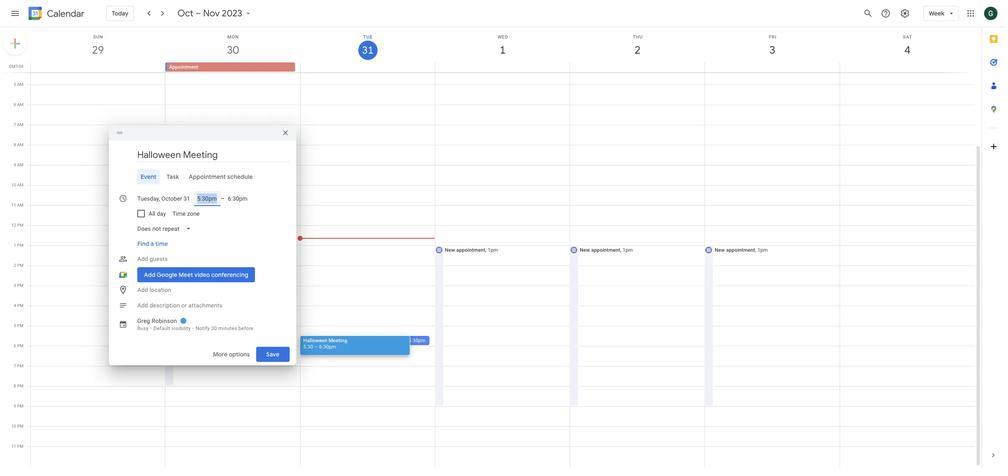 Task type: locate. For each thing, give the bounding box(es) containing it.
cell down '1' link
[[435, 62, 570, 72]]

9 for 9 am
[[14, 163, 16, 167]]

0 vertical spatial 9
[[14, 163, 16, 167]]

1 horizontal spatial 2
[[634, 43, 640, 57]]

4 pm
[[14, 303, 23, 308]]

or right "trick"
[[388, 338, 393, 343]]

1 down 12
[[14, 243, 16, 248]]

1 9 from the top
[[14, 163, 16, 167]]

0 vertical spatial 4
[[904, 43, 910, 57]]

5 down the gmt-
[[14, 82, 16, 87]]

2
[[634, 43, 640, 57], [14, 263, 16, 268]]

4
[[904, 43, 910, 57], [14, 303, 16, 308]]

11 up 12
[[11, 203, 16, 207]]

am down 9 am
[[17, 183, 23, 187]]

6:30pm
[[319, 344, 336, 350]]

1
[[499, 43, 505, 57], [14, 243, 16, 248]]

1pm
[[488, 247, 498, 253], [623, 247, 633, 253], [758, 247, 768, 253]]

1 pm from the top
[[17, 223, 23, 227]]

3 new from the left
[[715, 247, 725, 253]]

today button
[[106, 3, 134, 23]]

appointment
[[457, 247, 486, 253], [592, 247, 621, 253], [727, 247, 756, 253]]

2 horizontal spatial new
[[715, 247, 725, 253]]

0 vertical spatial 3
[[769, 43, 775, 57]]

am up the 12 pm
[[17, 203, 23, 207]]

2 9 from the top
[[14, 404, 16, 408]]

description
[[150, 302, 180, 309]]

11 down 10 pm
[[11, 444, 16, 449]]

12 pm from the top
[[17, 444, 23, 449]]

1 vertical spatial appointment
[[189, 173, 226, 181]]

0 horizontal spatial tab list
[[116, 169, 290, 184]]

pm up 8 pm
[[17, 364, 23, 368]]

1 vertical spatial 6
[[14, 343, 16, 348]]

cell down 31 link
[[300, 62, 435, 72]]

calendar element
[[27, 5, 85, 23]]

4 am from the top
[[17, 142, 23, 147]]

11 pm
[[11, 444, 23, 449]]

2 5 from the top
[[14, 323, 16, 328]]

am down the 04
[[17, 82, 23, 87]]

1 6 from the top
[[14, 102, 16, 107]]

schedule
[[228, 173, 253, 181]]

1 vertical spatial 7
[[14, 364, 16, 368]]

am for 5 am
[[17, 82, 23, 87]]

1 vertical spatial or
[[388, 338, 393, 343]]

0 horizontal spatial new
[[445, 247, 455, 253]]

default visibility
[[154, 325, 191, 331]]

2 1pm from the left
[[623, 247, 633, 253]]

am for 8 am
[[17, 142, 23, 147]]

31
[[362, 44, 373, 57]]

5 pm
[[14, 323, 23, 328]]

3 add from the top
[[137, 302, 148, 309]]

0 vertical spatial add
[[137, 256, 148, 262]]

am for 9 am
[[17, 163, 23, 167]]

1 vertical spatial 8
[[14, 384, 16, 388]]

am up 9 am
[[17, 142, 23, 147]]

appointment for appointment
[[169, 64, 198, 70]]

0 vertical spatial 11
[[11, 203, 16, 207]]

pm up the 5 pm
[[17, 303, 23, 308]]

1 11 from the top
[[11, 203, 16, 207]]

30 inside mon 30
[[227, 43, 239, 57]]

6 am from the top
[[17, 183, 23, 187]]

pm down the 7 pm
[[17, 384, 23, 388]]

7
[[14, 122, 16, 127], [14, 364, 16, 368]]

– right oct
[[195, 8, 201, 19]]

0 horizontal spatial 4
[[14, 303, 16, 308]]

8 for 8 am
[[14, 142, 16, 147]]

0 vertical spatial 7
[[14, 122, 16, 127]]

1 vertical spatial 30
[[211, 325, 217, 331]]

1 down wed
[[499, 43, 505, 57]]

add location
[[137, 286, 171, 293]]

appointment row
[[27, 62, 982, 72]]

am
[[17, 82, 23, 87], [17, 102, 23, 107], [17, 122, 23, 127], [17, 142, 23, 147], [17, 163, 23, 167], [17, 183, 23, 187], [17, 203, 23, 207]]

3 down 2 pm
[[14, 283, 16, 288]]

pm for 3 pm
[[17, 283, 23, 288]]

0 horizontal spatial 3
[[14, 283, 16, 288]]

1 inside "wed 1"
[[499, 43, 505, 57]]

add
[[137, 256, 148, 262], [137, 286, 148, 293], [137, 302, 148, 309]]

3 link
[[763, 41, 783, 60]]

10 up 11 pm
[[11, 424, 16, 428]]

1 vertical spatial 2
[[14, 263, 16, 268]]

7 up 8 am
[[14, 122, 16, 127]]

9
[[14, 163, 16, 167], [14, 404, 16, 408]]

12 pm
[[11, 223, 23, 227]]

3 down fri
[[769, 43, 775, 57]]

1 horizontal spatial or
[[388, 338, 393, 343]]

End time text field
[[228, 194, 248, 204]]

to element
[[221, 195, 225, 202]]

pm
[[17, 223, 23, 227], [17, 243, 23, 248], [17, 263, 23, 268], [17, 283, 23, 288], [17, 303, 23, 308], [17, 323, 23, 328], [17, 343, 23, 348], [17, 364, 23, 368], [17, 384, 23, 388], [17, 404, 23, 408], [17, 424, 23, 428], [17, 444, 23, 449]]

1 horizontal spatial 4
[[904, 43, 910, 57]]

Start date text field
[[137, 194, 191, 204]]

7 am
[[14, 122, 23, 127]]

a
[[151, 240, 154, 248]]

nov
[[203, 8, 220, 19]]

10 pm from the top
[[17, 404, 23, 408]]

default
[[154, 325, 170, 331]]

8 pm from the top
[[17, 364, 23, 368]]

2 horizontal spatial –
[[315, 344, 318, 350]]

wed
[[498, 34, 509, 40]]

10 am
[[11, 183, 23, 187]]

2 7 from the top
[[14, 364, 16, 368]]

0 vertical spatial 10
[[11, 183, 16, 187]]

2 add from the top
[[137, 286, 148, 293]]

,
[[486, 247, 487, 253], [621, 247, 622, 253], [756, 247, 757, 253], [406, 338, 407, 343]]

2 horizontal spatial new appointment , 1pm
[[715, 247, 768, 253]]

am up 8 am
[[17, 122, 23, 127]]

halloween meeting 5:30 – 6:30pm
[[303, 338, 347, 350]]

5 am from the top
[[17, 163, 23, 167]]

0 horizontal spatial 30
[[211, 325, 217, 331]]

tab list
[[983, 27, 1006, 444], [116, 169, 290, 184]]

pm for 9 pm
[[17, 404, 23, 408]]

7 pm
[[14, 364, 23, 368]]

2 vertical spatial –
[[315, 344, 318, 350]]

fri 3
[[769, 34, 777, 57]]

1 vertical spatial add
[[137, 286, 148, 293]]

1 add from the top
[[137, 256, 148, 262]]

sat 4
[[903, 34, 913, 57]]

grid
[[0, 27, 982, 467]]

0 horizontal spatial appointment
[[457, 247, 486, 253]]

notify 30 minutes before
[[196, 325, 254, 331]]

1 1pm from the left
[[488, 247, 498, 253]]

None field
[[134, 221, 198, 236]]

pm up the 7 pm
[[17, 343, 23, 348]]

event button
[[137, 169, 160, 184]]

30 for mon 30
[[227, 43, 239, 57]]

am for 10 am
[[17, 183, 23, 187]]

1 horizontal spatial 3
[[769, 43, 775, 57]]

am down 8 am
[[17, 163, 23, 167]]

7 up 8 pm
[[14, 364, 16, 368]]

30 right notify
[[211, 325, 217, 331]]

4 down sat
[[904, 43, 910, 57]]

1 pm
[[14, 243, 23, 248]]

2 pm from the top
[[17, 243, 23, 248]]

1 vertical spatial 11
[[11, 444, 16, 449]]

find a time button
[[134, 236, 171, 251]]

cell down 3 link
[[705, 62, 840, 72]]

cell down 29 link
[[31, 62, 166, 72]]

– left 'end time' text field
[[221, 195, 225, 202]]

10 up 11 am
[[11, 183, 16, 187]]

add left the location
[[137, 286, 148, 293]]

0 vertical spatial 5
[[14, 82, 16, 87]]

main drawer image
[[10, 8, 20, 18]]

8 down the 7 pm
[[14, 384, 16, 388]]

2 inside thu 2
[[634, 43, 640, 57]]

11
[[11, 203, 16, 207], [11, 444, 16, 449]]

1 horizontal spatial –
[[221, 195, 225, 202]]

greg robinson
[[137, 317, 177, 324]]

2 am from the top
[[17, 102, 23, 107]]

7 pm from the top
[[17, 343, 23, 348]]

4 cell from the left
[[570, 62, 705, 72]]

event
[[141, 173, 157, 181]]

pm right 12
[[17, 223, 23, 227]]

30 down mon
[[227, 43, 239, 57]]

1 horizontal spatial 1
[[499, 43, 505, 57]]

3 1pm from the left
[[758, 247, 768, 253]]

1 vertical spatial 10
[[11, 424, 16, 428]]

pm down 9 pm
[[17, 424, 23, 428]]

pm down "4 pm"
[[17, 323, 23, 328]]

1 horizontal spatial 1pm
[[623, 247, 633, 253]]

treat
[[394, 338, 406, 343]]

3 new appointment , 1pm from the left
[[715, 247, 768, 253]]

appointment schedule
[[189, 173, 253, 181]]

appointment button
[[167, 62, 295, 72]]

appointment inside the appointment schedule button
[[189, 173, 226, 181]]

6 down 5 am
[[14, 102, 16, 107]]

– down halloween
[[315, 344, 318, 350]]

29 link
[[88, 41, 108, 60]]

7 am from the top
[[17, 203, 23, 207]]

notify
[[196, 325, 210, 331]]

1 vertical spatial 1
[[14, 243, 16, 248]]

1 8 from the top
[[14, 142, 16, 147]]

2 new from the left
[[580, 247, 590, 253]]

day
[[157, 210, 166, 217]]

appointment
[[169, 64, 198, 70], [189, 173, 226, 181]]

1 new appointment , 1pm from the left
[[445, 247, 498, 253]]

0 horizontal spatial 1
[[14, 243, 16, 248]]

pm up 2 pm
[[17, 243, 23, 248]]

9 up "10 am" at the left top
[[14, 163, 16, 167]]

0 horizontal spatial or
[[182, 302, 187, 309]]

0 vertical spatial 6
[[14, 102, 16, 107]]

am down 5 am
[[17, 102, 23, 107]]

8 up 9 am
[[14, 142, 16, 147]]

oct
[[177, 8, 193, 19]]

9 pm from the top
[[17, 384, 23, 388]]

1 vertical spatial 9
[[14, 404, 16, 408]]

11 pm from the top
[[17, 424, 23, 428]]

1 appointment from the left
[[457, 247, 486, 253]]

0 horizontal spatial 1pm
[[488, 247, 498, 253]]

1 am from the top
[[17, 82, 23, 87]]

0 vertical spatial 1
[[499, 43, 505, 57]]

5 pm from the top
[[17, 303, 23, 308]]

cell down 2 link
[[570, 62, 705, 72]]

2023
[[222, 8, 242, 19]]

pm down 8 pm
[[17, 404, 23, 408]]

am for 6 am
[[17, 102, 23, 107]]

4 up the 5 pm
[[14, 303, 16, 308]]

3 am from the top
[[17, 122, 23, 127]]

pm up 3 pm
[[17, 263, 23, 268]]

31 link
[[358, 41, 378, 60]]

appointment for appointment schedule
[[189, 173, 226, 181]]

3 cell from the left
[[435, 62, 570, 72]]

30 link
[[223, 41, 243, 60]]

2 horizontal spatial 1pm
[[758, 247, 768, 253]]

1 horizontal spatial appointment
[[592, 247, 621, 253]]

pm down 2 pm
[[17, 283, 23, 288]]

5
[[14, 82, 16, 87], [14, 323, 16, 328]]

8
[[14, 142, 16, 147], [14, 384, 16, 388]]

task
[[167, 173, 179, 181]]

2 10 from the top
[[11, 424, 16, 428]]

add guests
[[137, 256, 168, 262]]

0 horizontal spatial –
[[195, 8, 201, 19]]

2 vertical spatial add
[[137, 302, 148, 309]]

calendar heading
[[45, 8, 85, 19]]

10 for 10 am
[[11, 183, 16, 187]]

add down find
[[137, 256, 148, 262]]

1 vertical spatial 3
[[14, 283, 16, 288]]

0 vertical spatial 2
[[634, 43, 640, 57]]

2 11 from the top
[[11, 444, 16, 449]]

1 horizontal spatial new
[[580, 247, 590, 253]]

cell down 4 link
[[840, 62, 975, 72]]

cell
[[31, 62, 166, 72], [300, 62, 435, 72], [435, 62, 570, 72], [570, 62, 705, 72], [705, 62, 840, 72], [840, 62, 975, 72]]

0 vertical spatial appointment
[[169, 64, 198, 70]]

calendar
[[47, 8, 85, 19]]

10
[[11, 183, 16, 187], [11, 424, 16, 428]]

0 horizontal spatial 2
[[14, 263, 16, 268]]

5 down "4 pm"
[[14, 323, 16, 328]]

–
[[195, 8, 201, 19], [221, 195, 225, 202], [315, 344, 318, 350]]

2 up 3 pm
[[14, 263, 16, 268]]

add inside add guests dropdown button
[[137, 256, 148, 262]]

2 horizontal spatial appointment
[[727, 247, 756, 253]]

3 pm from the top
[[17, 263, 23, 268]]

5 am
[[14, 82, 23, 87]]

pm for 5 pm
[[17, 323, 23, 328]]

0 vertical spatial or
[[182, 302, 187, 309]]

29
[[92, 43, 104, 57]]

3
[[769, 43, 775, 57], [14, 283, 16, 288]]

2 down thu
[[634, 43, 640, 57]]

1 10 from the top
[[11, 183, 16, 187]]

0 vertical spatial 30
[[227, 43, 239, 57]]

greg
[[137, 317, 150, 324]]

1 vertical spatial 5
[[14, 323, 16, 328]]

time
[[155, 240, 168, 248]]

2 8 from the top
[[14, 384, 16, 388]]

1 vertical spatial –
[[221, 195, 225, 202]]

0 vertical spatial 8
[[14, 142, 16, 147]]

1 horizontal spatial 30
[[227, 43, 239, 57]]

4 inside sat 4
[[904, 43, 910, 57]]

or
[[182, 302, 187, 309], [388, 338, 393, 343]]

0 horizontal spatial new appointment , 1pm
[[445, 247, 498, 253]]

2 6 from the top
[[14, 343, 16, 348]]

1 7 from the top
[[14, 122, 16, 127]]

8 am
[[14, 142, 23, 147]]

6 am
[[14, 102, 23, 107]]

mon
[[227, 34, 239, 40]]

10 pm
[[11, 424, 23, 428]]

or right description
[[182, 302, 187, 309]]

meeting
[[329, 338, 347, 343]]

9 up 10 pm
[[14, 404, 16, 408]]

0 vertical spatial –
[[195, 8, 201, 19]]

pm down 10 pm
[[17, 444, 23, 449]]

3 appointment from the left
[[727, 247, 756, 253]]

6 pm from the top
[[17, 323, 23, 328]]

add up the greg
[[137, 302, 148, 309]]

1 horizontal spatial new appointment , 1pm
[[580, 247, 633, 253]]

appointment inside appointment button
[[169, 64, 198, 70]]

6 up the 7 pm
[[14, 343, 16, 348]]

pm for 7 pm
[[17, 364, 23, 368]]

1 5 from the top
[[14, 82, 16, 87]]

4 pm from the top
[[17, 283, 23, 288]]



Task type: describe. For each thing, give the bounding box(es) containing it.
pm for 1 pm
[[17, 243, 23, 248]]

time zone
[[173, 210, 200, 217]]

all day
[[149, 210, 166, 217]]

mon 30
[[227, 34, 239, 57]]

add for add description or attachments
[[137, 302, 148, 309]]

settings menu image
[[901, 8, 911, 18]]

attachments
[[189, 302, 223, 309]]

sat
[[903, 34, 913, 40]]

add description or attachments
[[137, 302, 223, 309]]

find a time
[[137, 240, 168, 248]]

7 for 7 am
[[14, 122, 16, 127]]

11 for 11 am
[[11, 203, 16, 207]]

add for add guests
[[137, 256, 148, 262]]

6 cell from the left
[[840, 62, 975, 72]]

9 am
[[14, 163, 23, 167]]

add for add location
[[137, 286, 148, 293]]

pm for 12 pm
[[17, 223, 23, 227]]

fri
[[769, 34, 777, 40]]

am for 7 am
[[17, 122, 23, 127]]

5:30pm
[[409, 338, 426, 343]]

task button
[[163, 169, 182, 184]]

pm for 2 pm
[[17, 263, 23, 268]]

robinson
[[152, 317, 177, 324]]

halloween
[[303, 338, 328, 343]]

30 for notify 30 minutes before
[[211, 325, 217, 331]]

minutes
[[218, 325, 237, 331]]

time
[[173, 210, 186, 217]]

9 for 9 pm
[[14, 404, 16, 408]]

before
[[239, 325, 254, 331]]

2 new appointment , 1pm from the left
[[580, 247, 633, 253]]

1 horizontal spatial tab list
[[983, 27, 1006, 444]]

add guests button
[[134, 251, 290, 266]]

pm for 6 pm
[[17, 343, 23, 348]]

2 link
[[628, 41, 648, 60]]

week
[[929, 10, 945, 17]]

2 pm
[[14, 263, 23, 268]]

11 for 11 pm
[[11, 444, 16, 449]]

find
[[137, 240, 149, 248]]

zone
[[187, 210, 200, 217]]

tue
[[364, 34, 373, 40]]

tab list containing event
[[116, 169, 290, 184]]

9 pm
[[14, 404, 23, 408]]

gmt-04
[[9, 64, 23, 69]]

all
[[149, 210, 155, 217]]

week button
[[924, 3, 960, 23]]

busy
[[137, 325, 149, 331]]

pm for 10 pm
[[17, 424, 23, 428]]

am for 11 am
[[17, 203, 23, 207]]

– inside halloween meeting 5:30 – 6:30pm
[[315, 344, 318, 350]]

1 vertical spatial 4
[[14, 303, 16, 308]]

6 for 6 am
[[14, 102, 16, 107]]

2 appointment from the left
[[592, 247, 621, 253]]

3 pm
[[14, 283, 23, 288]]

pm for 4 pm
[[17, 303, 23, 308]]

04
[[19, 64, 23, 69]]

1 cell from the left
[[31, 62, 166, 72]]

today
[[112, 10, 128, 17]]

Add title text field
[[137, 149, 290, 161]]

10 for 10 pm
[[11, 424, 16, 428]]

8 pm
[[14, 384, 23, 388]]

or inside 'grid'
[[388, 338, 393, 343]]

5 for 5 pm
[[14, 323, 16, 328]]

5 cell from the left
[[705, 62, 840, 72]]

gmt-
[[9, 64, 19, 69]]

12
[[11, 223, 16, 227]]

oct – nov 2023 button
[[174, 8, 256, 19]]

5 for 5 am
[[14, 82, 16, 87]]

guests
[[150, 256, 168, 262]]

oct – nov 2023
[[177, 8, 242, 19]]

4 link
[[898, 41, 918, 60]]

trick
[[376, 338, 387, 343]]

grid containing 29
[[0, 27, 982, 467]]

sun
[[93, 34, 103, 40]]

3 inside the fri 3
[[769, 43, 775, 57]]

tue 31
[[362, 34, 373, 57]]

6 pm
[[14, 343, 23, 348]]

thu
[[633, 34, 643, 40]]

pm for 11 pm
[[17, 444, 23, 449]]

wed 1
[[498, 34, 509, 57]]

thu 2
[[633, 34, 643, 57]]

Start time text field
[[197, 194, 217, 204]]

sun 29
[[92, 34, 104, 57]]

visibility
[[172, 325, 191, 331]]

7 for 7 pm
[[14, 364, 16, 368]]

6 for 6 pm
[[14, 343, 16, 348]]

1 link
[[493, 41, 513, 60]]

1 new from the left
[[445, 247, 455, 253]]

5:30
[[303, 344, 313, 350]]

time zone button
[[169, 206, 203, 221]]

trick or treat , 5:30pm
[[376, 338, 426, 343]]

8 for 8 pm
[[14, 384, 16, 388]]

11 am
[[11, 203, 23, 207]]

appointment schedule button
[[186, 169, 257, 184]]

2 cell from the left
[[300, 62, 435, 72]]

location
[[150, 286, 171, 293]]

pm for 8 pm
[[17, 384, 23, 388]]



Task type: vqa. For each thing, say whether or not it's contained in the screenshot.


